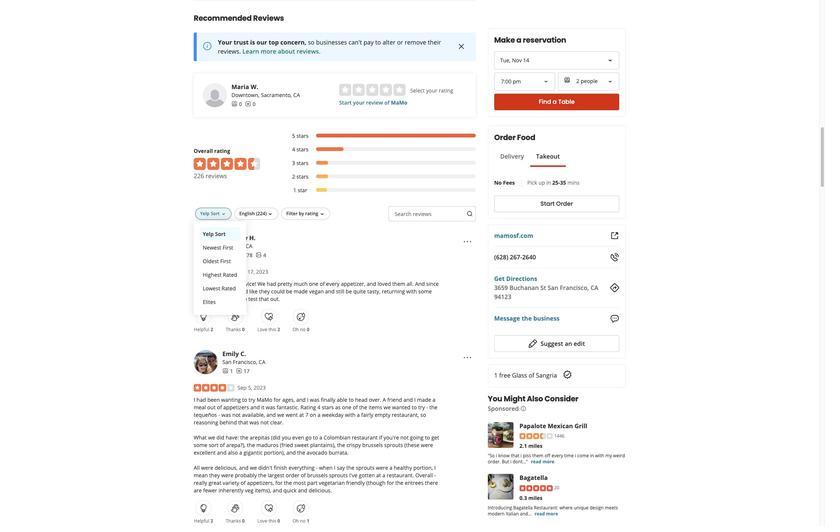 Task type: locate. For each thing, give the bounding box(es) containing it.
order up delivery
[[494, 132, 516, 143]]

stars inside the i had been wanting to try mamo for ages, and i was finally able to head over. a friend and i made a meal out of appetizers and it was fantastic. rating 4 stars as one of the items we wanted to try - the tequeños - was not available, and we went at 7 on a weekday with a fairly empty restaurant, so reasoning behind that was not clear.
[[322, 404, 334, 411]]

one right much at bottom left
[[309, 280, 318, 287]]

message the business button
[[494, 314, 560, 323]]

0 vertical spatial thanks
[[226, 326, 241, 333]]

reasoning
[[194, 419, 218, 426]]

not left clear.
[[260, 419, 269, 426]]

introducing bagatella restaurant: where unique design meets modern italian and…
[[488, 504, 618, 517]]

1 vertical spatial helpful
[[194, 518, 209, 524]]

16 chevron down v2 image
[[319, 211, 325, 217]]

1 miles from the top
[[528, 442, 543, 449]]

0 vertical spatial this
[[269, 326, 276, 333]]

rating up the 4.5 star rating image at the left top
[[214, 147, 230, 154]]

1 vertical spatial this
[[269, 518, 276, 524]]

5 star rating image inside recommended reviews element
[[194, 268, 235, 276]]

this for h.
[[269, 326, 276, 333]]

thanks 0 for bethany
[[226, 326, 245, 333]]

francisco, inside emily c. san francisco, ca
[[233, 358, 257, 365]]

16 friends v2 image
[[222, 368, 228, 374]]

that right know
[[511, 452, 519, 459]]

alter
[[383, 38, 395, 46]]

to right pay
[[375, 38, 381, 46]]

read more for bagatella
[[535, 511, 558, 517]]

0 vertical spatial love
[[257, 326, 267, 333]]

1 vertical spatial most
[[293, 479, 306, 486]]

  text field
[[389, 206, 476, 221]]

2 helpful from the top
[[194, 518, 209, 524]]

about
[[278, 47, 295, 55]]

1 vertical spatial order
[[556, 199, 573, 208]]

0 horizontal spatial sprouts
[[329, 472, 348, 479]]

24 directions v2 image
[[610, 283, 619, 292]]

thanks 0
[[226, 326, 245, 333], [226, 518, 245, 524]]

yelp for yelp sort dropdown button
[[200, 210, 210, 217]]

order food
[[494, 132, 535, 143]]

we up sort
[[208, 434, 215, 441]]

start inside button
[[540, 199, 555, 208]]

not down appetizers
[[232, 411, 241, 418]]

0 horizontal spatial with
[[345, 411, 355, 418]]

our
[[257, 38, 267, 46]]

off
[[545, 452, 550, 459]]

over.
[[369, 396, 381, 403]]

sort up yelp sort button
[[211, 210, 220, 217]]

in right up
[[546, 179, 551, 186]]

photo of emily c. image
[[194, 350, 218, 374]]

able
[[337, 396, 347, 403]]

the down sweet
[[297, 449, 305, 456]]

0 vertical spatial miles
[[528, 442, 543, 449]]

2 vertical spatial that
[[511, 452, 519, 459]]

a
[[516, 35, 521, 45], [553, 98, 557, 106], [433, 396, 435, 403], [318, 411, 321, 418], [357, 411, 360, 418], [319, 434, 322, 441], [239, 449, 242, 456], [389, 464, 392, 471], [382, 472, 385, 479]]

bagatella image
[[488, 474, 513, 500]]

photos element
[[256, 251, 266, 259]]

helpful 2 for bethany h.
[[194, 326, 213, 333]]

pretty
[[278, 280, 292, 287]]

-
[[426, 404, 428, 411], [218, 411, 220, 418], [316, 464, 318, 471], [434, 472, 436, 479]]

0 vertical spatial helpful 2
[[194, 326, 213, 333]]

the up the arepa?),
[[240, 434, 248, 441]]

1 vertical spatial with
[[345, 411, 355, 418]]

(224)
[[256, 210, 267, 217]]

of right "review"
[[384, 99, 390, 106]]

16 review v2 image left "17" on the bottom
[[236, 368, 242, 374]]

1 free glass of sangria
[[494, 371, 557, 379]]

some
[[418, 288, 432, 295], [194, 441, 207, 448]]

to inside so businesses can't pay to alter or remove their reviews.
[[375, 38, 381, 46]]

0 horizontal spatial 4
[[263, 251, 266, 259]]

2 love from the top
[[257, 518, 267, 524]]

reviews element down emily c. san francisco, ca
[[236, 367, 250, 375]]

papalote mexican grill
[[519, 422, 587, 430]]

had inside tasty food, lovely service! we had pretty much one of every appetizer, and loved them all. and since most of them seemed like they could be made vegan and still be quite tasty, returning with some vegan friends soon to test that out.
[[267, 280, 276, 287]]

1 vertical spatial read more
[[535, 511, 558, 517]]

1 reviews. from the left
[[218, 47, 241, 55]]

1 left star
[[293, 186, 296, 194]]

2 vertical spatial rating
[[305, 210, 318, 217]]

(1 reaction) element
[[307, 518, 309, 524]]

at left 7
[[299, 411, 304, 418]]

1 down delicious.
[[307, 518, 309, 524]]

0 vertical spatial rated
[[223, 271, 237, 278]]

i right "so
[[496, 452, 497, 459]]

4.5 star rating image
[[194, 158, 260, 170]]

1 oh from the top
[[293, 326, 299, 333]]

start for start your review of mamo
[[339, 99, 352, 106]]

thanks for bethany
[[226, 326, 241, 333]]

friends element down downtown,
[[231, 100, 242, 108]]

(628)
[[494, 253, 508, 261]]

reviews element
[[245, 100, 256, 108], [236, 367, 250, 375]]

your for select
[[426, 87, 437, 94]]

also
[[527, 393, 543, 404]]

tasty food, lovely service! we had pretty much one of every appetizer, and loved them all. and since most of them seemed like they could be made vegan and still be quite tasty, returning with some vegan friends soon to test that out.
[[194, 280, 439, 302]]

mamo up it at the bottom of page
[[257, 396, 272, 403]]

takeout tab panel
[[494, 167, 566, 170]]

0 vertical spatial 2023
[[256, 268, 268, 275]]

stars for 4 stars
[[296, 146, 308, 153]]

photo of bethany h. image
[[194, 234, 218, 258]]

read more link left where
[[535, 511, 558, 517]]

2 be from the left
[[346, 288, 352, 295]]

rating inside popup button
[[305, 210, 318, 217]]

0 vertical spatial 16 review v2 image
[[245, 101, 251, 107]]

know
[[498, 452, 510, 459]]

1 vertical spatial helpful 2
[[194, 518, 213, 524]]

variety
[[223, 479, 239, 486]]

select your rating
[[410, 87, 453, 94]]

first for newest first
[[223, 244, 233, 251]]

even
[[292, 434, 304, 441]]

finish
[[274, 464, 287, 471]]

thanks up emily c. link
[[226, 326, 241, 333]]

1 vertical spatial one
[[342, 404, 351, 411]]

so right restaurant,
[[420, 411, 426, 418]]

reviews. down concern,
[[297, 47, 321, 55]]

dont…"
[[513, 459, 528, 465]]

say
[[337, 464, 345, 471]]

of right much at bottom left
[[320, 280, 325, 287]]

5 star rating image for food,
[[194, 268, 235, 276]]

1 vertical spatial them
[[214, 288, 227, 295]]

one inside tasty food, lovely service! we had pretty much one of every appetizer, and loved them all. and since most of them seemed like they could be made vegan and still be quite tasty, returning with some vegan friends soon to test that out.
[[309, 280, 318, 287]]

reviews.
[[218, 47, 241, 55], [297, 47, 321, 55]]

2 thanks from the top
[[226, 518, 241, 524]]

1 horizontal spatial francisco,
[[560, 284, 589, 292]]

made down much at bottom left
[[294, 288, 308, 295]]

1 vertical spatial rated
[[222, 285, 236, 292]]

(fried
[[280, 441, 293, 448]]

one right as
[[342, 404, 351, 411]]

1 vertical spatial made
[[417, 396, 431, 403]]

recommended reviews element
[[170, 0, 500, 526]]

first for oldest first
[[220, 257, 231, 265]]

1 horizontal spatial they
[[259, 288, 270, 295]]

Select a date text field
[[494, 51, 619, 69]]

start for start order
[[540, 199, 555, 208]]

to right able
[[349, 396, 354, 403]]

oh left (1 reaction) element at left
[[293, 518, 299, 524]]

16 review v2 image
[[245, 101, 251, 107], [236, 368, 242, 374]]

2 horizontal spatial that
[[511, 452, 519, 459]]

appetizers
[[223, 404, 249, 411]]

0 horizontal spatial made
[[294, 288, 308, 295]]

yelp sort inside yelp sort dropdown button
[[200, 210, 220, 217]]

0 vertical spatial reviews element
[[245, 100, 256, 108]]

0 horizontal spatial that
[[238, 419, 248, 426]]

0 vertical spatial rating
[[439, 87, 453, 94]]

2023 for c.
[[254, 384, 266, 391]]

in inside "so i know that i piss them off every time i come in with my weird order. but i dont…"
[[590, 452, 594, 459]]

oldest first button
[[200, 254, 240, 268]]

reviews. down the your
[[218, 47, 241, 55]]

might
[[504, 393, 525, 404]]

2 16 chevron down v2 image from the left
[[267, 211, 273, 217]]

2 horizontal spatial with
[[595, 452, 604, 459]]

0 horizontal spatial reviews
[[206, 172, 227, 180]]

helpful 2 for emily c.
[[194, 518, 213, 524]]

we up probably
[[250, 464, 257, 471]]

with inside "so i know that i piss them off every time i come in with my weird order. but i dont…"
[[595, 452, 604, 459]]

1 thanks 0 from the top
[[226, 326, 245, 333]]

downtown,
[[231, 91, 260, 98]]

0 vertical spatial your
[[426, 87, 437, 94]]

1 vertical spatial reviews element
[[236, 367, 250, 375]]

if
[[379, 434, 382, 441]]

love for h.
[[257, 326, 267, 333]]

reviews
[[206, 172, 227, 180], [413, 210, 432, 217]]

not inside "what we did have: the arepitas (did you even go to a colombian restaurant if you're not going to get some sort of arepa?), the maduros (fried sweet plantains), the crispy brussels sprouts (these were excellent and also a gigantic portion), and the avocado burrata."
[[400, 434, 409, 441]]

filter reviews by 5 stars rating element
[[284, 132, 476, 140]]

None radio
[[339, 84, 351, 96], [366, 84, 378, 96], [380, 84, 392, 96], [339, 84, 351, 96], [366, 84, 378, 96], [380, 84, 392, 96]]

0 horizontal spatial most
[[194, 288, 206, 295]]

filter reviews by 2 stars rating element
[[284, 173, 476, 180]]

1 helpful 2 from the top
[[194, 326, 213, 333]]

i right but on the right
[[510, 459, 512, 465]]

order inside button
[[556, 199, 573, 208]]

0 horizontal spatial 16 chevron down v2 image
[[220, 211, 226, 217]]

1 horizontal spatial 16 review v2 image
[[245, 101, 251, 107]]

4 inside photos element
[[263, 251, 266, 259]]

start inside recommended reviews element
[[339, 99, 352, 106]]

start down up
[[540, 199, 555, 208]]

stars for 3 stars
[[296, 159, 308, 166]]

i up rating
[[307, 396, 308, 403]]

for left ages,
[[274, 396, 281, 403]]

1 horizontal spatial not
[[260, 419, 269, 426]]

friendly
[[346, 479, 365, 486]]

the up i've
[[346, 464, 354, 471]]

them inside "so i know that i piss them off every time i come in with my weird order. but i dont…"
[[532, 452, 543, 459]]

(2 reactions) element for bethany h.
[[210, 326, 213, 333]]

0 vertical spatial first
[[223, 244, 233, 251]]

the down restaurant.
[[395, 479, 403, 486]]

miles down "3.5 star rating" image
[[528, 442, 543, 449]]

first up 41
[[223, 244, 233, 251]]

yelp sort up yelp sort button
[[200, 210, 220, 217]]

16 chevron down v2 image inside english (224) dropdown button
[[267, 211, 273, 217]]

None field
[[558, 72, 619, 91], [495, 73, 554, 90], [558, 72, 619, 91], [495, 73, 554, 90]]

sprouts up gotten
[[356, 464, 375, 471]]

0 vertical spatial most
[[194, 288, 206, 295]]

0 horizontal spatial order
[[494, 132, 516, 143]]

lowest rated
[[203, 285, 236, 292]]

reviews element containing 0
[[245, 100, 256, 108]]

(0 reactions) element
[[242, 326, 245, 333], [307, 326, 309, 333], [242, 518, 245, 524], [277, 518, 280, 524]]

filter by rating button
[[281, 208, 330, 220]]

by
[[299, 210, 304, 217]]

1 for 1
[[230, 367, 233, 374]]

(2 reactions) element down fewer on the bottom of page
[[210, 518, 213, 524]]

every right off
[[552, 452, 563, 459]]

excellent
[[194, 449, 216, 456]]

0 horizontal spatial one
[[309, 280, 318, 287]]

every up the still
[[326, 280, 340, 287]]

4 for 4 stars
[[292, 146, 295, 153]]

0 vertical spatial not
[[232, 411, 241, 418]]

1 16 chevron down v2 image from the left
[[220, 211, 226, 217]]

yelp inside dropdown button
[[200, 210, 210, 217]]

and…
[[520, 511, 532, 517]]

oh right love this 2
[[293, 326, 299, 333]]

0 horizontal spatial they
[[209, 472, 220, 479]]

1 helpful from the top
[[194, 326, 209, 333]]

reviews element containing 17
[[236, 367, 250, 375]]

wanted
[[392, 404, 410, 411]]

rated inside button
[[223, 271, 237, 278]]

stars right 5
[[296, 132, 308, 139]]

miles right 0.3
[[528, 494, 543, 501]]

1 vertical spatial oh
[[293, 518, 299, 524]]

at inside all were delicious, and we didn't finish everything - when i say the sprouts were a healthy portion, i mean they were probably the largest order of brussels sprouts i've gotten at a restaurant. overall - really great variety of appetizers, for the most part vegetarian friendly (though for the entrees there are fewer inherently veg items), and quick and delicious.
[[376, 472, 381, 479]]

thanks 0 for emily
[[226, 518, 245, 524]]

0 horizontal spatial them
[[214, 288, 227, 295]]

no for h.
[[300, 326, 306, 333]]

1 vertical spatial sort
[[215, 230, 226, 237]]

with left "fairly" on the left
[[345, 411, 355, 418]]

0 horizontal spatial san
[[222, 358, 232, 365]]

reviews. inside so businesses can't pay to alter or remove their reviews.
[[218, 47, 241, 55]]

out.
[[270, 295, 280, 302]]

overall up 226
[[194, 147, 213, 154]]

0 horizontal spatial start
[[339, 99, 352, 106]]

stars up star
[[296, 173, 308, 180]]

yelp sort inside yelp sort button
[[203, 230, 226, 237]]

17,
[[247, 268, 255, 275]]

no for c.
[[300, 518, 306, 524]]

free
[[499, 371, 510, 379]]

2 horizontal spatial rating
[[439, 87, 453, 94]]

0 horizontal spatial 5 star rating image
[[194, 268, 235, 276]]

1 horizontal spatial at
[[376, 472, 381, 479]]

0 vertical spatial read
[[531, 459, 541, 465]]

4 right rating
[[317, 404, 320, 411]]

out
[[207, 404, 216, 411]]

this for c.
[[269, 518, 276, 524]]

2023
[[256, 268, 268, 275], [254, 384, 266, 391]]

bagatella inside introducing bagatella restaurant: where unique design meets modern italian and…
[[513, 504, 533, 511]]

1 vertical spatial 2023
[[254, 384, 266, 391]]

helpful for emily c.
[[194, 518, 209, 524]]

highest rated
[[203, 271, 237, 278]]

0 vertical spatial some
[[418, 288, 432, 295]]

friends element for emily c.
[[222, 367, 233, 375]]

brussels inside "what we did have: the arepitas (did you even go to a colombian restaurant if you're not going to get some sort of arepa?), the maduros (fried sweet plantains), the crispy brussels sprouts (these were excellent and also a gigantic portion), and the avocado burrata."
[[362, 441, 383, 448]]

learn more about reviews. link
[[242, 47, 321, 55]]

more for bagatella
[[546, 511, 558, 517]]

1 vertical spatial at
[[376, 472, 381, 479]]

grill
[[575, 422, 587, 430]]

0 horizontal spatial be
[[286, 288, 292, 295]]

of inside "what we did have: the arepitas (did you even go to a colombian restaurant if you're not going to get some sort of arepa?), the maduros (fried sweet plantains), the crispy brussels sprouts (these were excellent and also a gigantic portion), and the avocado burrata."
[[220, 441, 225, 448]]

that inside "so i know that i piss them off every time i come in with my weird order. but i dont…"
[[511, 452, 519, 459]]

made
[[294, 288, 308, 295], [417, 396, 431, 403]]

(no rating) image
[[339, 84, 406, 96]]

them up returning
[[392, 280, 405, 287]]

2 horizontal spatial sprouts
[[384, 441, 403, 448]]

2 reviews. from the left
[[297, 47, 321, 55]]

i left piss
[[521, 452, 522, 459]]

1 vertical spatial yelp
[[203, 230, 214, 237]]

2 this from the top
[[269, 518, 276, 524]]

no
[[300, 326, 306, 333], [300, 518, 306, 524]]

0 vertical spatial oh
[[293, 326, 299, 333]]

1 right 16 friends v2 icon
[[230, 367, 233, 374]]

1 vertical spatial start
[[540, 199, 555, 208]]

miles
[[528, 442, 543, 449], [528, 494, 543, 501]]

your left "review"
[[353, 99, 365, 106]]

friends element for maria w.
[[231, 100, 242, 108]]

try down sep 5, 2023
[[249, 396, 255, 403]]

search
[[395, 210, 412, 217]]

healthy
[[394, 464, 412, 471]]

1 horizontal spatial your
[[426, 87, 437, 94]]

find
[[539, 98, 551, 106]]

read right and…
[[535, 511, 545, 517]]

your right select
[[426, 87, 437, 94]]

brussels up part
[[307, 472, 328, 479]]

friends element
[[231, 100, 242, 108], [222, 367, 233, 375]]

0 vertical spatial no
[[300, 326, 306, 333]]

16 chevron down v2 image up yelp sort button
[[220, 211, 226, 217]]

some inside tasty food, lovely service! we had pretty much one of every appetizer, and loved them all. and since most of them seemed like they could be made vegan and still be quite tasty, returning with some vegan friends soon to test that out.
[[418, 288, 432, 295]]

rating element
[[339, 84, 406, 96]]

1 thanks from the top
[[226, 326, 241, 333]]

2 thanks 0 from the top
[[226, 518, 245, 524]]

had up meal on the bottom left of page
[[197, 396, 206, 403]]

2 vertical spatial 4
[[317, 404, 320, 411]]

food
[[517, 132, 535, 143]]

food,
[[208, 280, 221, 287]]

2 horizontal spatial 4
[[317, 404, 320, 411]]

1 horizontal spatial reviews
[[413, 210, 432, 217]]

ca inside maria w. downtown, sacramento, ca
[[293, 91, 300, 98]]

thanks down inherently
[[226, 518, 241, 524]]

rating for select your rating
[[439, 87, 453, 94]]

i right time
[[575, 452, 576, 459]]

quick
[[283, 487, 297, 494]]

newest first button
[[200, 241, 240, 254]]

your
[[426, 87, 437, 94], [353, 99, 365, 106]]

all.
[[407, 280, 414, 287]]

read for papalote mexican grill
[[531, 459, 541, 465]]

largest
[[268, 472, 284, 479]]

was up rating
[[310, 396, 319, 403]]

1 vertical spatial some
[[194, 441, 207, 448]]

yelp sort up newest at the left
[[203, 230, 226, 237]]

newest
[[203, 244, 221, 251]]

make a reservation
[[494, 35, 566, 45]]

read more link for papalote mexican grill
[[531, 459, 555, 465]]

english (224) button
[[234, 208, 278, 220]]

16 chevron down v2 image inside yelp sort dropdown button
[[220, 211, 226, 217]]

2 down 'elites'
[[210, 326, 213, 333]]

restaurant,
[[392, 411, 419, 418]]

tab list
[[494, 152, 566, 167]]

most inside tasty food, lovely service! we had pretty much one of every appetizer, and loved them all. and since most of them seemed like they could be made vegan and still be quite tasty, returning with some vegan friends soon to test that out.
[[194, 288, 206, 295]]

1 horizontal spatial so
[[420, 411, 426, 418]]

1 horizontal spatial start
[[540, 199, 555, 208]]

2 helpful 2 from the top
[[194, 518, 213, 524]]

1 vertical spatial read
[[535, 511, 545, 517]]

friends element containing 1
[[222, 367, 233, 375]]

16 chevron down v2 image
[[220, 211, 226, 217], [267, 211, 273, 217]]

0 horizontal spatial brussels
[[307, 472, 328, 479]]

0 vertical spatial read more
[[531, 459, 555, 465]]

0 horizontal spatial some
[[194, 441, 207, 448]]

papalote mexican grill image
[[488, 422, 513, 448]]

maria w. link
[[231, 83, 258, 91]]

1 horizontal spatial be
[[346, 288, 352, 295]]

oh for bethany h.
[[293, 326, 299, 333]]

1 horizontal spatial mamo
[[391, 99, 407, 106]]

this left oh no 0
[[269, 326, 276, 333]]

had inside the i had been wanting to try mamo for ages, and i was finally able to head over. a friend and i made a meal out of appetizers and it was fantastic. rating 4 stars as one of the items we wanted to try - the tequeños - was not available, and we went at 7 on a weekday with a fairly empty restaurant, so reasoning behind that was not clear.
[[197, 396, 206, 403]]

2 left oh no 0
[[277, 326, 280, 333]]

0 vertical spatial more
[[261, 47, 276, 55]]

sprouts down say
[[329, 472, 348, 479]]

2 oh from the top
[[293, 518, 299, 524]]

stars right 3
[[296, 159, 308, 166]]

4 star rating image
[[194, 384, 235, 391]]

mamo right "review"
[[391, 99, 407, 106]]

sangria
[[536, 371, 557, 379]]

rating left 16 chevron down v2 image at the top of page
[[305, 210, 318, 217]]

arepa?),
[[226, 441, 246, 448]]

friends
[[210, 295, 227, 302]]

sort inside button
[[215, 230, 226, 237]]

them left off
[[532, 452, 543, 459]]

1 horizontal spatial that
[[259, 295, 269, 302]]

more left time
[[543, 459, 555, 465]]

were
[[421, 441, 433, 448], [201, 464, 213, 471], [376, 464, 388, 471], [221, 472, 233, 479]]

1 no from the top
[[300, 326, 306, 333]]

0 vertical spatial them
[[392, 280, 405, 287]]

restaurant
[[352, 434, 378, 441]]

1 love from the top
[[257, 326, 267, 333]]

sort inside dropdown button
[[211, 210, 220, 217]]

helpful 2 down 'elites'
[[194, 326, 213, 333]]

(2 reactions) element
[[210, 326, 213, 333], [277, 326, 280, 333], [210, 518, 213, 524]]

the
[[522, 314, 532, 323], [359, 404, 367, 411], [429, 404, 437, 411], [240, 434, 248, 441], [247, 441, 255, 448], [337, 441, 345, 448], [297, 449, 305, 456], [346, 464, 354, 471], [258, 472, 266, 479], [284, 479, 292, 486], [395, 479, 403, 486]]

0 vertical spatial sprouts
[[384, 441, 403, 448]]

so inside the i had been wanting to try mamo for ages, and i was finally able to head over. a friend and i made a meal out of appetizers and it was fantastic. rating 4 stars as one of the items we wanted to try - the tequeños - was not available, and we went at 7 on a weekday with a fairly empty restaurant, so reasoning behind that was not clear.
[[420, 411, 426, 418]]

1 vertical spatial rating
[[214, 147, 230, 154]]

24 info v2 image
[[203, 42, 212, 51]]

all were delicious, and we didn't finish everything - when i say the sprouts were a healthy portion, i mean they were probably the largest order of brussels sprouts i've gotten at a restaurant. overall - really great variety of appetizers, for the most part vegetarian friendly (though for the entrees there are fewer inherently veg items), and quick and delicious.
[[194, 464, 438, 494]]

0 horizontal spatial so
[[308, 38, 314, 46]]

more left where
[[546, 511, 558, 517]]

None radio
[[353, 84, 365, 96], [394, 84, 406, 96], [353, 84, 365, 96], [394, 84, 406, 96]]

overall
[[194, 147, 213, 154], [415, 472, 433, 479]]

were inside "what we did have: the arepitas (did you even go to a colombian restaurant if you're not going to get some sort of arepa?), the maduros (fried sweet plantains), the crispy brussels sprouts (these were excellent and also a gigantic portion), and the avocado burrata."
[[421, 441, 433, 448]]

info alert
[[194, 32, 476, 61]]

did
[[216, 434, 224, 441]]

2 horizontal spatial not
[[400, 434, 409, 441]]

2 miles from the top
[[528, 494, 543, 501]]

love down test
[[257, 326, 267, 333]]

yelp inside button
[[203, 230, 214, 237]]

1 vertical spatial not
[[260, 419, 269, 426]]

2 vertical spatial with
[[595, 452, 604, 459]]

filter reviews by 3 stars rating element
[[284, 159, 476, 167]]

16 friends v2 image
[[231, 101, 238, 107]]

for inside the i had been wanting to try mamo for ages, and i was finally able to head over. a friend and i made a meal out of appetizers and it was fantastic. rating 4 stars as one of the items we wanted to try - the tequeños - was not available, and we went at 7 on a weekday with a fairly empty restaurant, so reasoning behind that was not clear.
[[274, 396, 281, 403]]

1 vertical spatial miles
[[528, 494, 543, 501]]

5 star rating image
[[194, 268, 235, 276], [519, 485, 553, 491]]

0 vertical spatial try
[[249, 396, 255, 403]]

0 vertical spatial that
[[259, 295, 269, 302]]

0 vertical spatial made
[[294, 288, 308, 295]]

yelp up yelp sort button
[[200, 210, 210, 217]]

helpful 2 down are
[[194, 518, 213, 524]]

1 inside friends element
[[230, 367, 233, 374]]

rated inside button
[[222, 285, 236, 292]]

to right the go at bottom left
[[313, 434, 318, 441]]

so inside so businesses can't pay to alter or remove their reviews.
[[308, 38, 314, 46]]

1 vertical spatial your
[[353, 99, 365, 106]]

could
[[271, 288, 285, 295]]

oh for emily c.
[[293, 518, 299, 524]]

oct
[[238, 268, 246, 275]]

2.1
[[519, 442, 527, 449]]

available,
[[242, 411, 265, 418]]

0 vertical spatial read more link
[[531, 459, 555, 465]]

1 horizontal spatial overall
[[415, 472, 433, 479]]

thanks for emily
[[226, 518, 241, 524]]

1 horizontal spatial brussels
[[362, 441, 383, 448]]

bagatella up 0.3 miles
[[519, 474, 548, 482]]

no fees
[[494, 179, 515, 186]]

friends element containing 0
[[231, 100, 242, 108]]

2 vertical spatial more
[[546, 511, 558, 517]]

i
[[194, 396, 195, 403], [307, 396, 308, 403], [414, 396, 416, 403], [334, 464, 335, 471], [434, 464, 436, 471]]

1 this from the top
[[269, 326, 276, 333]]

2 no from the top
[[300, 518, 306, 524]]

mean
[[194, 472, 208, 479]]

had
[[267, 280, 276, 287], [197, 396, 206, 403]]

most down tasty
[[194, 288, 206, 295]]

in right come
[[590, 452, 594, 459]]

16 chevron down v2 image for (224)
[[267, 211, 273, 217]]



Task type: vqa. For each thing, say whether or not it's contained in the screenshot.
the leftmost choices
no



Task type: describe. For each thing, give the bounding box(es) containing it.
an
[[565, 339, 572, 348]]

menu image
[[463, 237, 472, 246]]

love for c.
[[257, 518, 267, 524]]

crispy
[[347, 441, 361, 448]]

c.
[[240, 350, 246, 358]]

elites button
[[200, 295, 240, 309]]

to up restaurant,
[[412, 404, 417, 411]]

read for bagatella
[[535, 511, 545, 517]]

sort for yelp sort button
[[215, 230, 226, 237]]

16 chevron down v2 image for sort
[[220, 211, 226, 217]]

filter reviews by 4 stars rating element
[[284, 146, 476, 153]]

they inside all were delicious, and we didn't finish everything - when i say the sprouts were a healthy portion, i mean they were probably the largest order of brussels sprouts i've gotten at a restaurant. overall - really great variety of appetizers, for the most part vegetarian friendly (though for the entrees there are fewer inherently veg items), and quick and delicious.
[[209, 472, 220, 479]]

the up gigantic
[[247, 441, 255, 448]]

we inside "what we did have: the arepitas (did you even go to a colombian restaurant if you're not going to get some sort of arepa?), the maduros (fried sweet plantains), the crispy brussels sprouts (these were excellent and also a gigantic portion), and the avocado burrata."
[[208, 434, 215, 441]]

and down part
[[298, 487, 307, 494]]

most inside all were delicious, and we didn't finish everything - when i say the sprouts were a healthy portion, i mean they were probably the largest order of brussels sprouts i've gotten at a restaurant. overall - really great variety of appetizers, for the most part vegetarian friendly (though for the entrees there are fewer inherently veg items), and quick and delicious.
[[293, 479, 306, 486]]

get
[[431, 434, 439, 441]]

(2 reactions) element for emily c.
[[210, 518, 213, 524]]

design
[[590, 504, 604, 511]]

get
[[494, 274, 505, 283]]

- right wanted
[[426, 404, 428, 411]]

as
[[335, 404, 341, 411]]

brussels inside all were delicious, and we didn't finish everything - when i say the sprouts were a healthy portion, i mean they were probably the largest order of brussels sprouts i've gotten at a restaurant. overall - really great variety of appetizers, for the most part vegetarian friendly (though for the entrees there are fewer inherently veg items), and quick and delicious.
[[307, 472, 328, 479]]

burrata.
[[329, 449, 349, 456]]

highest
[[203, 271, 222, 278]]

of down everything
[[301, 472, 306, 479]]

- up there
[[434, 472, 436, 479]]

94123
[[494, 293, 511, 301]]

and left it at the bottom of page
[[250, 404, 260, 411]]

0 vertical spatial mamo
[[391, 99, 407, 106]]

2 stars
[[292, 173, 308, 180]]

3659
[[494, 284, 508, 292]]

menu image
[[463, 353, 472, 362]]

24 external link v2 image
[[610, 231, 619, 240]]

0 inside friends element
[[239, 100, 242, 107]]

st
[[540, 284, 546, 292]]

get directions link
[[494, 274, 537, 283]]

head
[[355, 396, 368, 403]]

miles for bagatella
[[528, 494, 543, 501]]

16 review v2 image for maria
[[245, 101, 251, 107]]

that inside tasty food, lovely service! we had pretty much one of every appetizer, and loved them all. and since most of them seemed like they could be made vegan and still be quite tasty, returning with some vegan friends soon to test that out.
[[259, 295, 269, 302]]

and left also
[[217, 449, 226, 456]]

i left say
[[334, 464, 335, 471]]

edit
[[574, 339, 585, 348]]

it
[[261, 404, 264, 411]]

made inside the i had been wanting to try mamo for ages, and i was finally able to head over. a friend and i made a meal out of appetizers and it was fantastic. rating 4 stars as one of the items we wanted to try - the tequeños - was not available, and we went at 7 on a weekday with a fairly empty restaurant, so reasoning behind that was not clear.
[[417, 396, 431, 403]]

sort for yelp sort dropdown button
[[211, 210, 220, 217]]

appetizers,
[[247, 479, 274, 486]]

veg
[[245, 487, 253, 494]]

stars for 2 stars
[[296, 173, 308, 180]]

0 vertical spatial order
[[494, 132, 516, 143]]

photo of maria w. image
[[203, 83, 227, 107]]

is
[[250, 38, 255, 46]]

the up burrata.
[[337, 441, 345, 448]]

san inside emily c. san francisco, ca
[[222, 358, 232, 365]]

with inside tasty food, lovely service! we had pretty much one of every appetizer, and loved them all. and since most of them seemed like they could be made vegan and still be quite tasty, returning with some vegan friends soon to test that out.
[[406, 288, 417, 295]]

i had been wanting to try mamo for ages, and i was finally able to head over. a friend and i made a meal out of appetizers and it was fantastic. rating 4 stars as one of the items we wanted to try - the tequeños - was not available, and we went at 7 on a weekday with a fairly empty restaurant, so reasoning behind that was not clear.
[[194, 396, 437, 426]]

mamosf.com
[[494, 231, 533, 240]]

we down a
[[384, 404, 391, 411]]

to inside tasty food, lovely service! we had pretty much one of every appetizer, and loved them all. and since most of them seemed like they could be made vegan and still be quite tasty, returning with some vegan friends soon to test that out.
[[242, 295, 247, 302]]

reviews element for c.
[[236, 367, 250, 375]]

- left when
[[316, 464, 318, 471]]

"so
[[488, 452, 495, 459]]

didn't
[[258, 464, 272, 471]]

and up rating
[[296, 396, 306, 403]]

every inside "so i know that i piss them off every time i come in with my weird order. but i dont…"
[[552, 452, 563, 459]]

i up meal on the bottom left of page
[[194, 396, 195, 403]]

some inside "what we did have: the arepitas (did you even go to a colombian restaurant if you're not going to get some sort of arepa?), the maduros (fried sweet plantains), the crispy brussels sprouts (these were excellent and also a gigantic portion), and the avocado burrata."
[[194, 441, 207, 448]]

of right the glass in the bottom of the page
[[529, 371, 534, 379]]

3
[[292, 159, 295, 166]]

and up wanted
[[403, 396, 413, 403]]

and up probably
[[239, 464, 248, 471]]

3.5 star rating image
[[519, 433, 553, 439]]

inherently
[[219, 487, 244, 494]]

0 vertical spatial bagatella
[[519, 474, 548, 482]]

i up restaurant,
[[414, 396, 416, 403]]

reviews for 226 reviews
[[206, 172, 227, 180]]

that inside the i had been wanting to try mamo for ages, and i was finally able to head over. a friend and i made a meal out of appetizers and it was fantastic. rating 4 stars as one of the items we wanted to try - the tequeños - was not available, and we went at 7 on a weekday with a fairly empty restaurant, so reasoning behind that was not clear.
[[238, 419, 248, 426]]

love this 0
[[257, 518, 280, 524]]

16 info v2 image
[[520, 406, 526, 412]]

more inside info alert
[[261, 47, 276, 55]]

are
[[194, 487, 202, 494]]

267-
[[510, 253, 522, 261]]

1 vertical spatial vegan
[[194, 295, 208, 302]]

mexican
[[548, 422, 573, 430]]

5 star rating image for miles
[[519, 485, 553, 491]]

sprouts inside "what we did have: the arepitas (did you even go to a colombian restaurant if you're not going to get some sort of arepa?), the maduros (fried sweet plantains), the crispy brussels sprouts (these were excellent and also a gigantic portion), and the avocado burrata."
[[384, 441, 403, 448]]

was right it at the bottom of page
[[266, 404, 275, 411]]

items),
[[255, 487, 271, 494]]

maria
[[231, 83, 249, 91]]

2 down 3
[[292, 173, 295, 180]]

weird
[[613, 452, 625, 459]]

were up mean
[[201, 464, 213, 471]]

at inside the i had been wanting to try mamo for ages, and i was finally able to head over. a friend and i made a meal out of appetizers and it was fantastic. rating 4 stars as one of the items we wanted to try - the tequeños - was not available, and we went at 7 on a weekday with a fairly empty restaurant, so reasoning behind that was not clear.
[[299, 411, 304, 418]]

were up (though
[[376, 464, 388, 471]]

24 phone v2 image
[[610, 253, 619, 262]]

of down head
[[353, 404, 358, 411]]

of down probably
[[241, 479, 246, 486]]

4 for 4
[[263, 251, 266, 259]]

2640
[[522, 253, 536, 261]]

(did
[[271, 434, 280, 441]]

search image
[[467, 211, 473, 217]]

sweet
[[294, 441, 309, 448]]

read more link for bagatella
[[535, 511, 558, 517]]

soon
[[228, 295, 241, 302]]

rated for highest rated
[[223, 271, 237, 278]]

  text field inside recommended reviews element
[[389, 206, 476, 221]]

business
[[533, 314, 560, 323]]

1 for 1 star
[[293, 186, 296, 194]]

ca inside the "bethany h. oakland, ca"
[[246, 242, 252, 249]]

16 review v2 image for emily
[[236, 368, 242, 374]]

16 photos v2 image
[[256, 252, 262, 258]]

78
[[247, 251, 253, 259]]

fairly
[[361, 411, 373, 418]]

close image
[[457, 42, 466, 51]]

to up appetizers
[[242, 396, 247, 403]]

concern,
[[280, 38, 306, 46]]

(2 reactions) element left oh no 0
[[277, 326, 280, 333]]

went
[[286, 411, 298, 418]]

3 stars
[[292, 159, 308, 166]]

ca inside emily c. san francisco, ca
[[259, 358, 265, 365]]

the inside button
[[522, 314, 532, 323]]

24 pencil v2 image
[[528, 339, 538, 348]]

(these
[[404, 441, 419, 448]]

1 for 1 free glass of sangria
[[494, 371, 498, 379]]

francisco, inside get directions 3659 buchanan st san francisco, ca 94123
[[560, 284, 589, 292]]

san inside get directions 3659 buchanan st san francisco, ca 94123
[[548, 284, 558, 292]]

we up clear.
[[277, 411, 284, 418]]

of down food,
[[208, 288, 213, 295]]

you
[[488, 393, 502, 404]]

still
[[336, 288, 344, 295]]

of right 'out'
[[217, 404, 222, 411]]

i've
[[349, 472, 357, 479]]

made inside tasty food, lovely service! we had pretty much one of every appetizer, and loved them all. and since most of them seemed like they could be made vegan and still be quite tasty, returning with some vegan friends soon to test that out.
[[294, 288, 308, 295]]

yelp sort for yelp sort button
[[203, 230, 226, 237]]

rating for filter by rating
[[305, 210, 318, 217]]

the up get
[[429, 404, 437, 411]]

search reviews
[[395, 210, 432, 217]]

and up tasty,
[[367, 280, 376, 287]]

everything
[[289, 464, 315, 471]]

h.
[[249, 234, 256, 242]]

mamo inside the i had been wanting to try mamo for ages, and i was finally able to head over. a friend and i made a meal out of appetizers and it was fantastic. rating 4 stars as one of the items we wanted to try - the tequeños - was not available, and we went at 7 on a weekday with a fairly empty restaurant, so reasoning behind that was not clear.
[[257, 396, 272, 403]]

every inside tasty food, lovely service! we had pretty much one of every appetizer, and loved them all. and since most of them seemed like they could be made vegan and still be quite tasty, returning with some vegan friends soon to test that out.
[[326, 280, 340, 287]]

learn
[[242, 47, 259, 55]]

one inside the i had been wanting to try mamo for ages, and i was finally able to head over. a friend and i made a meal out of appetizers and it was fantastic. rating 4 stars as one of the items we wanted to try - the tequeños - was not available, and we went at 7 on a weekday with a fairly empty restaurant, so reasoning behind that was not clear.
[[342, 404, 351, 411]]

meal
[[194, 404, 206, 411]]

2023 for h.
[[256, 268, 268, 275]]

for down largest on the bottom of the page
[[275, 479, 283, 486]]

0 horizontal spatial in
[[546, 179, 551, 186]]

emily c. link
[[222, 350, 246, 358]]

emily
[[222, 350, 239, 358]]

was up behind
[[221, 411, 231, 418]]

24 message v2 image
[[610, 314, 619, 323]]

order
[[286, 472, 299, 479]]

helpful for bethany h.
[[194, 326, 209, 333]]

fees
[[503, 179, 515, 186]]

2 down fewer on the bottom of page
[[210, 518, 213, 524]]

glass
[[512, 371, 527, 379]]

overall inside all were delicious, and we didn't finish everything - when i say the sprouts were a healthy portion, i mean they were probably the largest order of brussels sprouts i've gotten at a restaurant. overall - really great variety of appetizers, for the most part vegetarian friendly (though for the entrees there are fewer inherently veg items), and quick and delicious.
[[415, 472, 433, 479]]

more for papalote mexican grill
[[543, 459, 555, 465]]

24 check in v2 image
[[563, 370, 572, 379]]

recommended
[[194, 13, 252, 23]]

0 horizontal spatial rating
[[214, 147, 230, 154]]

reviews
[[253, 13, 284, 23]]

"so i know that i piss them off every time i come in with my weird order. but i dont…"
[[488, 452, 625, 465]]

and down (fried
[[286, 449, 296, 456]]

the down head
[[359, 404, 367, 411]]

reviews element for w.
[[245, 100, 256, 108]]

rated for lowest rated
[[222, 285, 236, 292]]

yelp for yelp sort button
[[203, 230, 214, 237]]

1 vertical spatial try
[[418, 404, 425, 411]]

were down 'delicious,'
[[221, 472, 233, 479]]

0 horizontal spatial try
[[249, 396, 255, 403]]

i right the portion,
[[434, 464, 436, 471]]

italian
[[506, 511, 519, 517]]

w.
[[251, 83, 258, 91]]

come
[[577, 452, 589, 459]]

miles for papalote mexican grill
[[528, 442, 543, 449]]

seemed
[[228, 288, 248, 295]]

papalote mexican grill link
[[519, 422, 587, 430]]

love this 2
[[257, 326, 280, 333]]

the up quick
[[284, 479, 292, 486]]

was down available,
[[250, 419, 259, 426]]

go
[[305, 434, 312, 441]]

for down restaurant.
[[387, 479, 394, 486]]

with inside the i had been wanting to try mamo for ages, and i was finally able to head over. a friend and i made a meal out of appetizers and it was fantastic. rating 4 stars as one of the items we wanted to try - the tequeños - was not available, and we went at 7 on a weekday with a fairly empty restaurant, so reasoning behind that was not clear.
[[345, 411, 355, 418]]

25-
[[552, 179, 560, 186]]

tequeños
[[194, 411, 217, 418]]

and left quick
[[273, 487, 282, 494]]

delicious.
[[309, 487, 332, 494]]

yelp sort for yelp sort dropdown button
[[200, 210, 220, 217]]

to left get
[[425, 434, 430, 441]]

your for start
[[353, 99, 365, 106]]

my
[[605, 452, 612, 459]]

you
[[282, 434, 291, 441]]

we inside all were delicious, and we didn't finish everything - when i say the sprouts were a healthy portion, i mean they were probably the largest order of brussels sprouts i've gotten at a restaurant. overall - really great variety of appetizers, for the most part vegetarian friendly (though for the entrees there are fewer inherently veg items), and quick and delicious.
[[250, 464, 257, 471]]

like
[[249, 288, 258, 295]]

so businesses can't pay to alter or remove their reviews.
[[218, 38, 441, 55]]

5 stars
[[292, 132, 308, 139]]

filter reviews by 1 star rating element
[[284, 186, 476, 194]]

tab list containing delivery
[[494, 152, 566, 167]]

0 vertical spatial overall
[[194, 147, 213, 154]]

portion,
[[413, 464, 433, 471]]

0.3 miles
[[519, 494, 543, 501]]

going
[[410, 434, 424, 441]]

and up clear.
[[266, 411, 276, 418]]

on
[[310, 411, 316, 418]]

the up appetizers, on the bottom of page
[[258, 472, 266, 479]]

and left the still
[[325, 288, 335, 295]]

part
[[307, 479, 317, 486]]

reviews for search reviews
[[413, 210, 432, 217]]

trust
[[234, 38, 249, 46]]

they inside tasty food, lovely service! we had pretty much one of every appetizer, and loved them all. and since most of them seemed like they could be made vegan and still be quite tasty, returning with some vegan friends soon to test that out.
[[259, 288, 270, 295]]

overall rating
[[194, 147, 230, 154]]

ca inside get directions 3659 buchanan st san francisco, ca 94123
[[591, 284, 598, 292]]

1 be from the left
[[286, 288, 292, 295]]

- up behind
[[218, 411, 220, 418]]

4 inside the i had been wanting to try mamo for ages, and i was finally able to head over. a friend and i made a meal out of appetizers and it was fantastic. rating 4 stars as one of the items we wanted to try - the tequeños - was not available, and we went at 7 on a weekday with a fairly empty restaurant, so reasoning behind that was not clear.
[[317, 404, 320, 411]]

read more for papalote mexican grill
[[531, 459, 555, 465]]

1 vertical spatial sprouts
[[356, 464, 375, 471]]

select
[[410, 87, 425, 94]]

1 horizontal spatial vegan
[[309, 288, 324, 295]]

stars for 5 stars
[[296, 132, 308, 139]]



